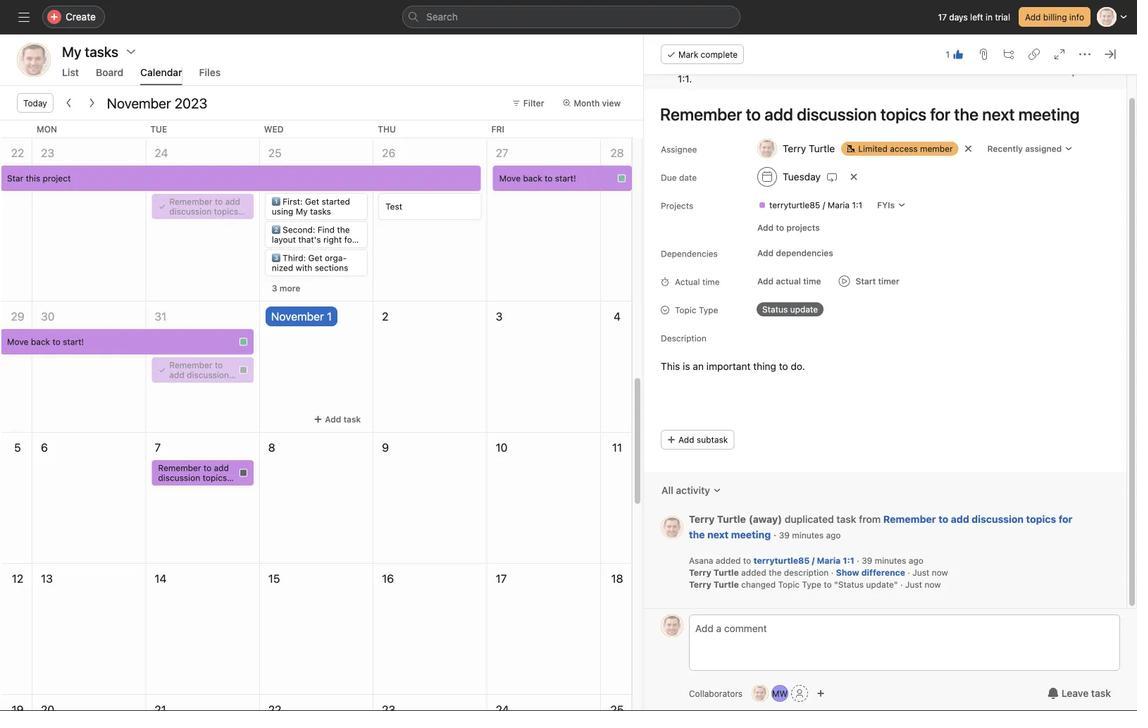Task type: vqa. For each thing, say whether or not it's contained in the screenshot.
39 within the · 39 minutes ago
yes



Task type: describe. For each thing, give the bounding box(es) containing it.
due
[[661, 172, 677, 182]]

0 horizontal spatial topic
[[675, 305, 697, 315]]

clear due date image
[[850, 172, 859, 181]]

add for add actual time
[[758, 276, 774, 286]]

add subtask button
[[661, 430, 735, 449]]

all
[[662, 484, 674, 496]]

3 more
[[272, 283, 301, 293]]

right
[[324, 235, 342, 245]]

27
[[496, 146, 509, 160]]

for inside 'remember to add discussion topics for the next meeting'
[[1059, 513, 1073, 525]]

today
[[23, 98, 47, 108]]

files link
[[199, 67, 221, 85]]

complete
[[701, 49, 738, 59]]

0 horizontal spatial time
[[703, 277, 720, 287]]

start! for 30
[[63, 337, 84, 347]]

the inside 'remember to add discussion topics for the next meeting'
[[689, 529, 705, 540]]

month view
[[574, 98, 621, 108]]

3 terry turtle link from the top
[[689, 580, 739, 589]]

terryturtle85 inside "this task is visible to its collaborators and members of terryturtle85 / maria 1:1."
[[928, 57, 986, 69]]

add task button
[[308, 410, 367, 429]]

status inside dropdown button
[[763, 304, 788, 314]]

17 for 17 days left in trial
[[939, 12, 947, 22]]

2
[[382, 310, 389, 323]]

star
[[7, 173, 23, 183]]

back for 27
[[523, 173, 543, 183]]

due date
[[661, 172, 697, 182]]

asana added to terryturtle85 / maria 1:1 · 39 minutes ago terry turtle added the description · show difference · just now terry turtle changed topic type to " status update " · just now
[[689, 556, 949, 589]]

get inside 2️⃣ second: find the layout that's right for you 3️⃣ third: get organized with sections
[[308, 253, 323, 263]]

start
[[856, 276, 876, 286]]

topics
[[1027, 513, 1057, 525]]

description
[[661, 333, 707, 343]]

this is an important thing to do.
[[661, 360, 806, 372]]

maria inside the asana added to terryturtle85 / maria 1:1 · 39 minutes ago terry turtle added the description · show difference · just now terry turtle changed topic type to " status update " · just now
[[817, 556, 841, 565]]

start! for 27
[[555, 173, 577, 183]]

for inside 2️⃣ second: find the layout that's right for you 3️⃣ third: get organized with sections
[[344, 235, 356, 245]]

remove assignee image
[[965, 144, 973, 153]]

5
[[14, 441, 21, 454]]

move back to start! for 27
[[500, 173, 577, 183]]

1 vertical spatial now
[[925, 580, 942, 589]]

test
[[386, 202, 403, 212]]

list link
[[62, 67, 79, 85]]

1 vertical spatial 1
[[327, 310, 332, 323]]

24
[[155, 146, 168, 160]]

39 inside the asana added to terryturtle85 / maria 1:1 · 39 minutes ago terry turtle added the description · show difference · just now terry turtle changed topic type to " status update " · just now
[[862, 556, 873, 565]]

10
[[496, 441, 508, 454]]

leave
[[1062, 688, 1089, 699]]

in
[[986, 12, 993, 22]]

terry turtle link for added the description
[[689, 567, 739, 578]]

leave task
[[1062, 688, 1112, 699]]

thu
[[378, 124, 396, 134]]

· right difference
[[908, 568, 911, 577]]

dependencies
[[661, 249, 718, 258]]

actual time
[[675, 277, 720, 287]]

3 for 3
[[496, 310, 503, 323]]

filter
[[524, 98, 545, 108]]

terryturtle85 / maria 1:1
[[770, 200, 863, 210]]

1 inside button
[[946, 49, 950, 59]]

1️⃣
[[272, 197, 280, 207]]

is inside "this task is visible to its collaborators and members of terryturtle85 / maria 1:1."
[[722, 57, 729, 69]]

billing
[[1044, 12, 1068, 22]]

12
[[12, 572, 23, 586]]

wed
[[264, 124, 284, 134]]

limited
[[859, 143, 888, 153]]

remember to add discussion topics for the next meeting
[[689, 513, 1073, 540]]

status update button
[[752, 299, 844, 319]]

assignee
[[661, 144, 698, 154]]

november for november 1
[[271, 310, 324, 323]]

collaborators
[[689, 689, 743, 699]]

left
[[971, 12, 984, 22]]

task for leave
[[1092, 688, 1112, 699]]

full screen image
[[1055, 49, 1066, 60]]

29
[[11, 310, 24, 323]]

turtle inside dropdown button
[[809, 142, 836, 154]]

to inside "this task is visible to its collaborators and members of terryturtle85 / maria 1:1."
[[764, 57, 773, 69]]

find
[[318, 225, 335, 235]]

second:
[[283, 225, 315, 235]]

1️⃣ first: get started using my tasks
[[272, 197, 350, 216]]

more actions for this task image
[[1080, 49, 1091, 60]]

timer
[[879, 276, 900, 286]]

add to projects
[[758, 222, 820, 232]]

date
[[680, 172, 697, 182]]

asana
[[689, 556, 714, 565]]

repeats image
[[827, 171, 838, 182]]

type inside the asana added to terryturtle85 / maria 1:1 · 39 minutes ago terry turtle added the description · show difference · just now terry turtle changed topic type to " status update " · just now
[[803, 580, 822, 589]]

expand sidebar image
[[18, 11, 30, 23]]

7
[[155, 441, 161, 454]]

1 " from the left
[[835, 580, 839, 589]]

mw
[[773, 689, 788, 699]]

discussion
[[972, 513, 1024, 525]]

0 vertical spatial added
[[716, 556, 741, 565]]

board
[[96, 67, 123, 78]]

get inside 1️⃣ first: get started using my tasks
[[305, 197, 319, 207]]

using
[[272, 207, 294, 216]]

ago inside · 39 minutes ago
[[827, 530, 841, 540]]

calendar
[[140, 67, 182, 78]]

recently assigned
[[988, 143, 1063, 153]]

subtask
[[697, 435, 728, 445]]

remember to add discussion topics for the next meeting link
[[689, 513, 1073, 540]]

22
[[11, 146, 24, 160]]

topic type
[[675, 305, 719, 315]]

next month image
[[86, 97, 97, 109]]

my tasks
[[62, 43, 118, 60]]

task for this
[[700, 57, 719, 69]]

board link
[[96, 67, 123, 85]]

close details image
[[1105, 49, 1117, 60]]

13
[[41, 572, 53, 586]]

terryturtle85 inside the asana added to terryturtle85 / maria 1:1 · 39 minutes ago terry turtle added the description · show difference · just now terry turtle changed topic type to " status update " · just now
[[754, 556, 810, 565]]

· down (away)
[[774, 529, 777, 540]]

update inside dropdown button
[[791, 304, 819, 314]]

2023
[[175, 94, 208, 111]]

first:
[[283, 197, 303, 207]]

recently assigned button
[[982, 139, 1080, 158]]

4
[[614, 310, 621, 323]]

next
[[708, 529, 729, 540]]

· down difference
[[901, 580, 903, 589]]

add to projects button
[[752, 217, 827, 237]]

copy task link image
[[1029, 49, 1041, 60]]

third:
[[283, 253, 306, 263]]

· up show
[[857, 556, 860, 565]]

of
[[916, 57, 925, 69]]

26
[[382, 146, 396, 160]]

mark
[[679, 49, 699, 59]]

create button
[[42, 6, 105, 28]]

0 vertical spatial just
[[913, 568, 930, 577]]

thing
[[754, 360, 777, 372]]

to inside button
[[776, 222, 785, 232]]

main content inside remember to add discussion topics for the next meeting 'dialog'
[[644, 53, 1127, 608]]

/ inside the asana added to terryturtle85 / maria 1:1 · 39 minutes ago terry turtle added the description · show difference · just now terry turtle changed topic type to " status update " · just now
[[812, 556, 815, 565]]

back for 30
[[31, 337, 50, 347]]

tasks
[[310, 207, 331, 216]]

11
[[613, 441, 623, 454]]

all activity button
[[653, 478, 731, 503]]

filter button
[[506, 93, 551, 113]]

add
[[952, 513, 970, 525]]

fyis button
[[871, 195, 913, 215]]

month
[[574, 98, 600, 108]]

add actual time button
[[752, 271, 828, 291]]



Task type: locate. For each thing, give the bounding box(es) containing it.
0 vertical spatial november
[[107, 94, 171, 111]]

recently
[[988, 143, 1024, 153]]

just right difference
[[913, 568, 930, 577]]

0 vertical spatial move
[[500, 173, 521, 183]]

terry turtle
[[783, 142, 836, 154]]

remember
[[884, 513, 937, 525]]

the inside the asana added to terryturtle85 / maria 1:1 · 39 minutes ago terry turtle added the description · show difference · just now terry turtle changed topic type to " status update " · just now
[[769, 568, 782, 577]]

terryturtle85 up description
[[754, 556, 810, 565]]

turtle left changed
[[714, 580, 739, 589]]

1 horizontal spatial 17
[[939, 12, 947, 22]]

this for this is an important thing to do.
[[661, 360, 681, 372]]

0 horizontal spatial /
[[812, 556, 815, 565]]

0 horizontal spatial 1
[[327, 310, 332, 323]]

1 vertical spatial 39
[[862, 556, 873, 565]]

ago inside the asana added to terryturtle85 / maria 1:1 · 39 minutes ago terry turtle added the description · show difference · just now terry turtle changed topic type to " status update " · just now
[[909, 556, 924, 565]]

project
[[43, 173, 71, 183]]

1 horizontal spatial back
[[523, 173, 543, 183]]

15
[[268, 572, 280, 586]]

add actual time
[[758, 276, 822, 286]]

projects
[[661, 201, 694, 210]]

0 vertical spatial move back to start!
[[500, 173, 577, 183]]

type down actual time
[[699, 305, 719, 315]]

· 39 minutes ago
[[771, 529, 841, 540]]

mark complete
[[679, 49, 738, 59]]

0 horizontal spatial is
[[683, 360, 691, 372]]

get right first:
[[305, 197, 319, 207]]

days
[[950, 12, 968, 22]]

status down show
[[839, 580, 864, 589]]

terryturtle85 / maria 1:1 link up projects
[[753, 198, 869, 212]]

add for add task
[[325, 415, 341, 424]]

get down that's
[[308, 253, 323, 263]]

1 horizontal spatial is
[[722, 57, 729, 69]]

1 horizontal spatial ago
[[909, 556, 924, 565]]

1 horizontal spatial added
[[742, 568, 767, 577]]

(away)
[[749, 513, 783, 525]]

type
[[699, 305, 719, 315], [803, 580, 822, 589]]

the left next
[[689, 529, 705, 540]]

task for duplicated
[[837, 513, 857, 525]]

that's
[[298, 235, 321, 245]]

added
[[716, 556, 741, 565], [742, 568, 767, 577]]

0 vertical spatial type
[[699, 305, 719, 315]]

2 vertical spatial the
[[769, 568, 782, 577]]

0 horizontal spatial type
[[699, 305, 719, 315]]

0 horizontal spatial minutes
[[793, 530, 824, 540]]

1 horizontal spatial update
[[867, 580, 895, 589]]

1 vertical spatial ago
[[909, 556, 924, 565]]

1 horizontal spatial topic
[[779, 580, 800, 589]]

start timer
[[856, 276, 900, 286]]

1 right of
[[946, 49, 950, 59]]

39 down (away)
[[780, 530, 790, 540]]

1 vertical spatial maria
[[828, 200, 850, 210]]

1 down the sections
[[327, 310, 332, 323]]

3 more button
[[266, 278, 307, 298]]

Task Name text field
[[651, 98, 1110, 130]]

maria right attachments: add a file to this task, remember to add discussion topics for the next meeting image
[[994, 57, 1019, 69]]

add subtask
[[679, 435, 728, 445]]

28
[[611, 146, 624, 160]]

attachments: add a file to this task, remember to add discussion topics for the next meeting image
[[979, 49, 990, 60]]

0 vertical spatial is
[[722, 57, 729, 69]]

1 vertical spatial type
[[803, 580, 822, 589]]

this up 1:1.
[[678, 57, 697, 69]]

now down the remember
[[925, 580, 942, 589]]

0 vertical spatial topic
[[675, 305, 697, 315]]

/
[[989, 57, 992, 69], [823, 200, 826, 210], [812, 556, 815, 565]]

1:1 inside the asana added to terryturtle85 / maria 1:1 · 39 minutes ago terry turtle added the description · show difference · just now terry turtle changed topic type to " status update " · just now
[[843, 556, 855, 565]]

1 horizontal spatial time
[[804, 276, 822, 286]]

turtle
[[809, 142, 836, 154], [718, 513, 746, 525], [714, 568, 739, 577], [714, 580, 739, 589]]

november down more on the top
[[271, 310, 324, 323]]

topic down description
[[779, 580, 800, 589]]

main content containing this task is visible to its collaborators and members of terryturtle85 / maria 1:1.
[[644, 53, 1127, 608]]

0 vertical spatial 3
[[272, 283, 277, 293]]

this inside "this task is visible to its collaborators and members of terryturtle85 / maria 1:1."
[[678, 57, 697, 69]]

1 vertical spatial this
[[661, 360, 681, 372]]

1 horizontal spatial minutes
[[875, 556, 907, 565]]

0 vertical spatial 1
[[946, 49, 950, 59]]

0 vertical spatial terryturtle85 / maria 1:1 link
[[753, 198, 869, 212]]

/ left add subtask icon
[[989, 57, 992, 69]]

0 vertical spatial ago
[[827, 530, 841, 540]]

2 horizontal spatial /
[[989, 57, 992, 69]]

· left show
[[832, 568, 834, 577]]

the inside 2️⃣ second: find the layout that's right for you 3️⃣ third: get organized with sections
[[337, 225, 350, 235]]

fri
[[492, 124, 505, 134]]

2 vertical spatial terryturtle85
[[754, 556, 810, 565]]

/ up description
[[812, 556, 815, 565]]

0 horizontal spatial ago
[[827, 530, 841, 540]]

start!
[[555, 173, 577, 183], [63, 337, 84, 347]]

1 vertical spatial topic
[[779, 580, 800, 589]]

task inside "this task is visible to its collaborators and members of terryturtle85 / maria 1:1."
[[700, 57, 719, 69]]

add inside dropdown button
[[758, 276, 774, 286]]

time inside dropdown button
[[804, 276, 822, 286]]

november up tue
[[107, 94, 171, 111]]

maria down repeats 'image' at top
[[828, 200, 850, 210]]

minutes down duplicated
[[793, 530, 824, 540]]

visible
[[732, 57, 761, 69]]

39 up show difference button
[[862, 556, 873, 565]]

1 horizontal spatial 39
[[862, 556, 873, 565]]

1 terry turtle link from the top
[[689, 513, 746, 525]]

turtle up next
[[718, 513, 746, 525]]

1 vertical spatial get
[[308, 253, 323, 263]]

tt
[[27, 53, 41, 67], [667, 522, 678, 532], [667, 621, 678, 631], [755, 689, 766, 699]]

0 vertical spatial the
[[337, 225, 350, 235]]

1:1
[[853, 200, 863, 210], [843, 556, 855, 565]]

fyis
[[878, 200, 895, 210]]

task for add
[[344, 415, 361, 424]]

dependencies
[[776, 248, 834, 258]]

topic inside the asana added to terryturtle85 / maria 1:1 · 39 minutes ago terry turtle added the description · show difference · just now terry turtle changed topic type to " status update " · just now
[[779, 580, 800, 589]]

is
[[722, 57, 729, 69], [683, 360, 691, 372]]

move back to start! down 27
[[500, 173, 577, 183]]

limited access member
[[859, 143, 954, 153]]

leave task button
[[1039, 681, 1121, 706]]

remember to add discussion topics for the next meeting dialog
[[644, 35, 1138, 711]]

0 vertical spatial minutes
[[793, 530, 824, 540]]

25
[[268, 146, 282, 160]]

1 vertical spatial start!
[[63, 337, 84, 347]]

move
[[500, 173, 521, 183], [7, 337, 29, 347]]

1 horizontal spatial the
[[689, 529, 705, 540]]

terry turtle link for (away)
[[689, 513, 746, 525]]

1 vertical spatial for
[[1059, 513, 1073, 525]]

1 vertical spatial 17
[[496, 572, 507, 586]]

to inside 'remember to add discussion topics for the next meeting'
[[939, 513, 949, 525]]

move back to start! for 30
[[7, 337, 84, 347]]

november 1
[[271, 310, 332, 323]]

this
[[678, 57, 697, 69], [661, 360, 681, 372]]

minutes inside the asana added to terryturtle85 / maria 1:1 · 39 minutes ago terry turtle added the description · show difference · just now terry turtle changed topic type to " status update " · just now
[[875, 556, 907, 565]]

0 horizontal spatial november
[[107, 94, 171, 111]]

1 vertical spatial back
[[31, 337, 50, 347]]

0 horizontal spatial 17
[[496, 572, 507, 586]]

its
[[775, 57, 786, 69]]

1 horizontal spatial "
[[895, 580, 899, 589]]

just down difference
[[906, 580, 923, 589]]

files
[[199, 67, 221, 78]]

1 vertical spatial move back to start!
[[7, 337, 84, 347]]

main content
[[644, 53, 1127, 608]]

1 vertical spatial just
[[906, 580, 923, 589]]

1 vertical spatial november
[[271, 310, 324, 323]]

1 vertical spatial status
[[839, 580, 864, 589]]

status inside the asana added to terryturtle85 / maria 1:1 · 39 minutes ago terry turtle added the description · show difference · just now terry turtle changed topic type to " status update " · just now
[[839, 580, 864, 589]]

18
[[612, 572, 624, 586]]

for right topics
[[1059, 513, 1073, 525]]

added up changed
[[742, 568, 767, 577]]

1 vertical spatial /
[[823, 200, 826, 210]]

1 horizontal spatial move back to start!
[[500, 173, 577, 183]]

description
[[785, 568, 829, 577]]

meeting
[[732, 529, 771, 540]]

move down 27
[[500, 173, 521, 183]]

1 horizontal spatial for
[[1059, 513, 1073, 525]]

terryturtle85 up add to projects button
[[770, 200, 821, 210]]

move back to start! down 30
[[7, 337, 84, 347]]

0 horizontal spatial move
[[7, 337, 29, 347]]

1 button
[[942, 44, 969, 64]]

1 horizontal spatial 3
[[496, 310, 503, 323]]

0 vertical spatial terry turtle link
[[689, 513, 746, 525]]

add subtask image
[[1004, 49, 1015, 60]]

member
[[921, 143, 954, 153]]

add task
[[325, 415, 361, 424]]

status down actual
[[763, 304, 788, 314]]

0 horizontal spatial for
[[344, 235, 356, 245]]

1 vertical spatial minutes
[[875, 556, 907, 565]]

0 vertical spatial get
[[305, 197, 319, 207]]

0 horizontal spatial status
[[763, 304, 788, 314]]

2️⃣ second: find the layout that's right for you 3️⃣ third: get organized with sections
[[272, 225, 356, 273]]

1 horizontal spatial /
[[823, 200, 826, 210]]

the up changed
[[769, 568, 782, 577]]

ago down the remember
[[909, 556, 924, 565]]

an
[[693, 360, 704, 372]]

23
[[41, 146, 54, 160]]

show difference button
[[837, 568, 906, 577]]

members
[[871, 57, 913, 69]]

duplicated task from
[[785, 513, 884, 525]]

17 for 17
[[496, 572, 507, 586]]

minutes inside · 39 minutes ago
[[793, 530, 824, 540]]

0 horizontal spatial 39
[[780, 530, 790, 540]]

1 horizontal spatial november
[[271, 310, 324, 323]]

added right asana
[[716, 556, 741, 565]]

2 vertical spatial /
[[812, 556, 815, 565]]

0 vertical spatial 1:1
[[853, 200, 863, 210]]

0 vertical spatial status
[[763, 304, 788, 314]]

" down show
[[835, 580, 839, 589]]

move for 30
[[7, 337, 29, 347]]

ago down duplicated task from
[[827, 530, 841, 540]]

0 vertical spatial now
[[932, 568, 949, 577]]

terryturtle85 right of
[[928, 57, 986, 69]]

/ down tuesday dropdown button
[[823, 200, 826, 210]]

2 terry turtle link from the top
[[689, 567, 739, 578]]

minutes up difference
[[875, 556, 907, 565]]

is left visible at the top of page
[[722, 57, 729, 69]]

topic down actual
[[675, 305, 697, 315]]

task
[[700, 57, 719, 69], [344, 415, 361, 424], [837, 513, 857, 525], [1092, 688, 1112, 699]]

0 horizontal spatial back
[[31, 337, 50, 347]]

month view button
[[557, 93, 627, 113]]

this for this task is visible to its collaborators and members of terryturtle85 / maria 1:1.
[[678, 57, 697, 69]]

add for add subtask
[[679, 435, 695, 445]]

now right difference
[[932, 568, 949, 577]]

terry
[[783, 142, 807, 154], [689, 513, 715, 525], [689, 568, 712, 577], [689, 580, 712, 589]]

add inside button
[[758, 248, 774, 258]]

this task is visible to its collaborators and members of terryturtle85 / maria 1:1.
[[678, 57, 1019, 84]]

changed
[[742, 580, 776, 589]]

add for add to projects
[[758, 222, 774, 232]]

0 horizontal spatial added
[[716, 556, 741, 565]]

this left an
[[661, 360, 681, 372]]

0 vertical spatial for
[[344, 235, 356, 245]]

39 inside · 39 minutes ago
[[780, 530, 790, 540]]

move down 29
[[7, 337, 29, 347]]

november
[[107, 94, 171, 111], [271, 310, 324, 323]]

2 " from the left
[[895, 580, 899, 589]]

show
[[837, 568, 860, 577]]

mw button
[[772, 685, 789, 702]]

is left an
[[683, 360, 691, 372]]

start timer button
[[834, 271, 906, 291]]

1 vertical spatial terryturtle85
[[770, 200, 821, 210]]

0 horizontal spatial "
[[835, 580, 839, 589]]

add for add dependencies
[[758, 248, 774, 258]]

0 horizontal spatial move back to start!
[[7, 337, 84, 347]]

1:1 down clear due date icon
[[853, 200, 863, 210]]

turtle down next
[[714, 568, 739, 577]]

type down description
[[803, 580, 822, 589]]

for right right
[[344, 235, 356, 245]]

add or remove collaborators image
[[817, 689, 826, 698]]

maria up show
[[817, 556, 841, 565]]

1
[[946, 49, 950, 59], [327, 310, 332, 323]]

do.
[[791, 360, 806, 372]]

add billing info button
[[1019, 7, 1091, 27]]

add for add billing info
[[1026, 12, 1042, 22]]

1 vertical spatial 1:1
[[843, 556, 855, 565]]

previous month image
[[63, 97, 75, 109]]

add dependencies button
[[752, 243, 840, 263]]

0 vertical spatial 17
[[939, 12, 947, 22]]

1 vertical spatial update
[[867, 580, 895, 589]]

0 vertical spatial start!
[[555, 173, 577, 183]]

search list box
[[403, 6, 741, 28]]

/ inside "this task is visible to its collaborators and members of terryturtle85 / maria 1:1."
[[989, 57, 992, 69]]

1 vertical spatial move
[[7, 337, 29, 347]]

search
[[427, 11, 458, 23]]

move for 27
[[500, 173, 521, 183]]

tue
[[150, 124, 167, 134]]

1 horizontal spatial start!
[[555, 173, 577, 183]]

maria
[[994, 57, 1019, 69], [828, 200, 850, 210], [817, 556, 841, 565]]

2 horizontal spatial the
[[769, 568, 782, 577]]

show options image
[[126, 46, 137, 57]]

collaborators
[[789, 57, 848, 69]]

1 vertical spatial is
[[683, 360, 691, 372]]

1 vertical spatial 3
[[496, 310, 503, 323]]

update down difference
[[867, 580, 895, 589]]

turtle up repeats 'image' at top
[[809, 142, 836, 154]]

1 horizontal spatial move
[[500, 173, 521, 183]]

0 horizontal spatial update
[[791, 304, 819, 314]]

mark complete button
[[661, 44, 745, 64]]

1 horizontal spatial type
[[803, 580, 822, 589]]

create
[[66, 11, 96, 23]]

terryturtle85 / maria 1:1 link up description
[[754, 556, 855, 565]]

0 vertical spatial back
[[523, 173, 543, 183]]

1:1.
[[678, 73, 693, 84]]

terry turtle button
[[752, 136, 842, 161]]

view
[[603, 98, 621, 108]]

actual
[[675, 277, 700, 287]]

" down difference
[[895, 580, 899, 589]]

0 horizontal spatial 3
[[272, 283, 277, 293]]

1:1 up show
[[843, 556, 855, 565]]

1 vertical spatial terryturtle85 / maria 1:1 link
[[754, 556, 855, 565]]

3 inside button
[[272, 283, 277, 293]]

0 horizontal spatial the
[[337, 225, 350, 235]]

maria inside "this task is visible to its collaborators and members of terryturtle85 / maria 1:1."
[[994, 57, 1019, 69]]

0 vertical spatial maria
[[994, 57, 1019, 69]]

the
[[337, 225, 350, 235], [689, 529, 705, 540], [769, 568, 782, 577]]

terry turtle (away)
[[689, 513, 783, 525]]

terry inside dropdown button
[[783, 142, 807, 154]]

1 vertical spatial added
[[742, 568, 767, 577]]

1 horizontal spatial 1
[[946, 49, 950, 59]]

back
[[523, 173, 543, 183], [31, 337, 50, 347]]

november for november 2023
[[107, 94, 171, 111]]

info
[[1070, 12, 1085, 22]]

9
[[382, 441, 389, 454]]

trial
[[996, 12, 1011, 22]]

0 vertical spatial this
[[678, 57, 697, 69]]

"
[[835, 580, 839, 589], [895, 580, 899, 589]]

more
[[280, 283, 301, 293]]

1 vertical spatial the
[[689, 529, 705, 540]]

update down add actual time dropdown button
[[791, 304, 819, 314]]

1 horizontal spatial status
[[839, 580, 864, 589]]

the right find
[[337, 225, 350, 235]]

update inside the asana added to terryturtle85 / maria 1:1 · 39 minutes ago terry turtle added the description · show difference · just now terry turtle changed topic type to " status update " · just now
[[867, 580, 895, 589]]

3 for 3 more
[[272, 283, 277, 293]]



